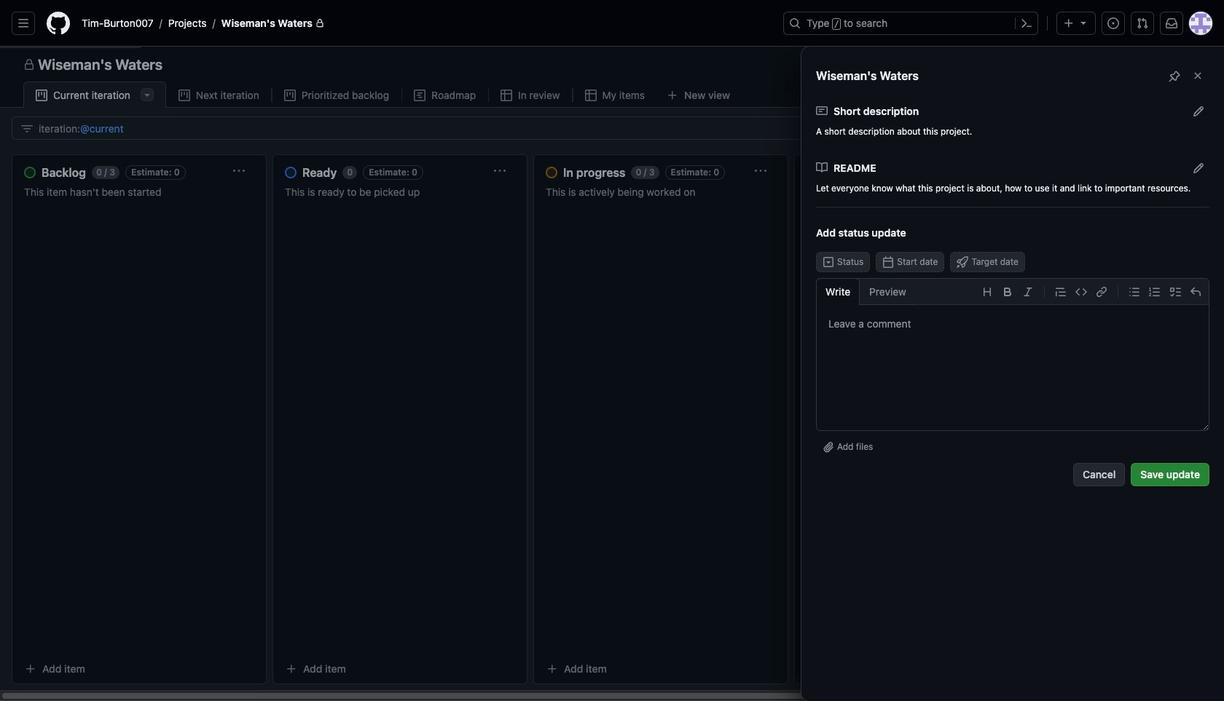 Task type: vqa. For each thing, say whether or not it's contained in the screenshot.
"main" in the top of the page
no



Task type: describe. For each thing, give the bounding box(es) containing it.
add header text image
[[981, 286, 993, 298]]

tab list inside side panel: project information dialog
[[816, 278, 916, 305]]

triangle down image
[[1078, 17, 1089, 28]]

add a bulleted list (cmd + 8) image
[[1129, 286, 1140, 298]]

pin side panel image
[[1169, 70, 1180, 82]]

sc 9kayk9 0 image
[[36, 90, 47, 101]]

edit readme tooltip
[[1193, 160, 1204, 175]]

edit short description tooltip
[[1193, 103, 1204, 118]]

edit short description image
[[1193, 105, 1204, 117]]

homepage image
[[47, 12, 70, 35]]

lock image
[[315, 19, 324, 28]]

pin side panel tooltip
[[1169, 68, 1180, 83]]

plus image
[[1063, 17, 1075, 29]]

0 horizontal spatial tab list
[[23, 82, 763, 109]]

issue opened image
[[1107, 17, 1119, 29]]

bold (cmd + b) image
[[1002, 286, 1013, 298]]

git pull request image
[[1137, 17, 1148, 29]]



Task type: locate. For each thing, give the bounding box(es) containing it.
insert a quote (cmd + shift + .) image
[[1055, 286, 1067, 298]]

insert code (cmd + e) image
[[1075, 286, 1087, 298]]

side panel: project information dialog
[[0, 47, 1224, 702]]

sc 9kayk9 0 image inside project navigation
[[23, 59, 35, 71]]

notifications image
[[1166, 17, 1177, 29]]

italic (cmd + i) image
[[1022, 286, 1034, 298]]

region
[[0, 47, 1224, 702]]

1 vertical spatial tab list
[[816, 278, 916, 305]]

edit readme image
[[1193, 162, 1204, 174]]

tab list
[[23, 82, 763, 109], [816, 278, 916, 305]]

add saved reply (ctrl + .) image
[[1190, 286, 1201, 298]]

tab panel
[[0, 108, 1224, 702]]

1 horizontal spatial tab list
[[816, 278, 916, 305]]

side panel controls group
[[1163, 64, 1209, 87]]

add a task list (cmd + shift + l) image
[[1169, 286, 1181, 298]]

view options for current iteration image
[[141, 89, 153, 101]]

project navigation
[[0, 47, 1224, 82]]

sc 9kayk9 0 image
[[23, 59, 35, 71], [178, 90, 190, 101], [284, 90, 296, 101], [414, 90, 426, 101], [501, 90, 512, 101], [585, 90, 596, 101], [816, 105, 828, 117], [21, 123, 33, 134], [816, 162, 828, 173]]

0 vertical spatial tab list
[[23, 82, 763, 109]]

add a numbered list (cmd + shift + 7) image
[[1149, 286, 1161, 298]]

command palette image
[[1021, 17, 1032, 29]]

close panel image
[[1192, 70, 1204, 82]]

list
[[76, 12, 774, 35]]

add a link (cmd + k) image
[[1096, 286, 1107, 298]]

formatting tools toolbar
[[916, 279, 1209, 305]]

Markdown value text field
[[817, 305, 1209, 431]]



